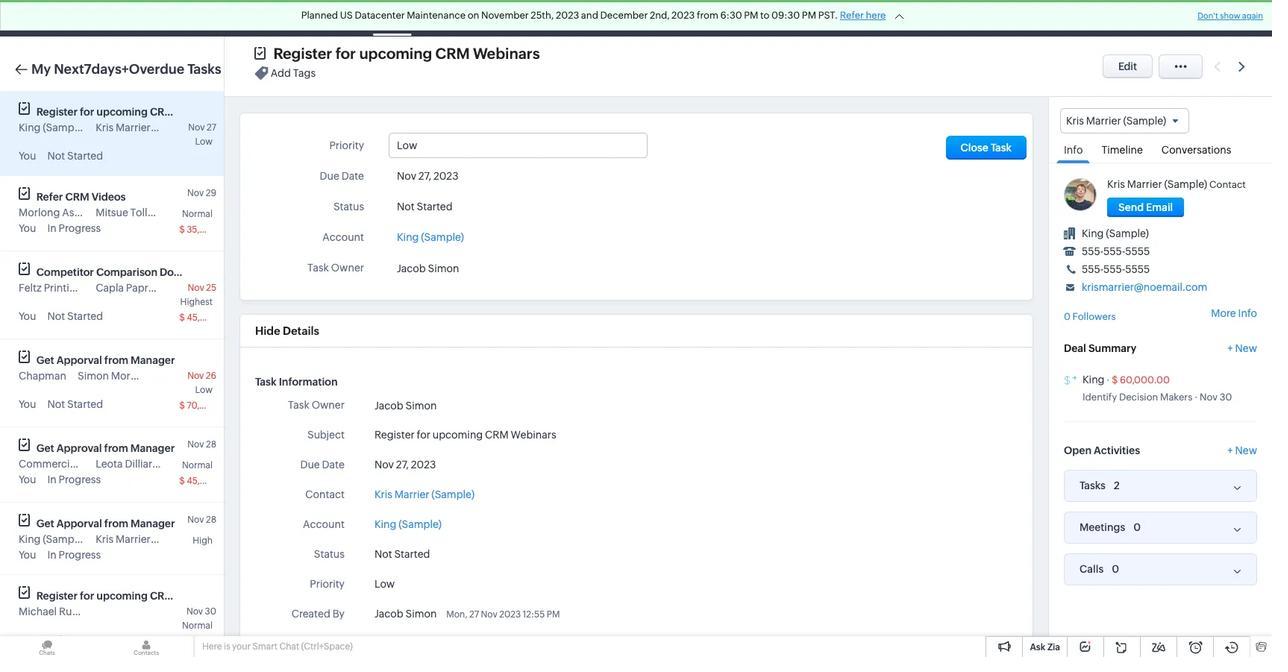 Task type: locate. For each thing, give the bounding box(es) containing it.
2 normal from the top
[[182, 461, 213, 471]]

0 horizontal spatial 27,
[[396, 459, 409, 471]]

register
[[274, 45, 332, 62], [36, 106, 78, 118], [375, 429, 415, 441], [36, 591, 78, 602]]

1 vertical spatial $ 45,000.00
[[179, 476, 232, 487]]

1 vertical spatial task owner
[[288, 399, 345, 411]]

apporval down press
[[57, 518, 102, 530]]

created
[[292, 608, 331, 620]]

1 nov 28 from the top
[[188, 440, 216, 450]]

1 horizontal spatial ·
[[1195, 392, 1198, 403]]

2 vertical spatial tasks
[[1080, 480, 1106, 492]]

you
[[19, 150, 36, 162], [19, 222, 36, 234], [19, 311, 36, 322], [19, 399, 36, 411], [19, 474, 36, 486], [19, 549, 36, 561], [19, 635, 36, 646]]

5555 up krismarrier@noemail.com at right top
[[1126, 246, 1151, 258]]

progress down "get apporval from manager"
[[59, 549, 101, 561]]

normal right dilliard
[[182, 461, 213, 471]]

2 apporval from the top
[[57, 518, 102, 530]]

register inside the register for upcoming crm webinars nov 27
[[36, 106, 78, 118]]

0 vertical spatial $ 45,000.00
[[179, 313, 232, 323]]

smart
[[253, 642, 278, 652]]

leota
[[96, 458, 123, 470]]

28 up high at left
[[206, 515, 216, 526]]

decision
[[1120, 392, 1159, 403]]

feltz printing service
[[19, 282, 120, 294]]

$ for mitsue tollner (sample)
[[179, 225, 185, 235]]

1 horizontal spatial meetings
[[1080, 522, 1126, 534]]

simon morasca (sample)
[[78, 370, 198, 382]]

hide
[[255, 325, 280, 337]]

from down leota at the left bottom of page
[[104, 518, 128, 530]]

3 you from the top
[[19, 311, 36, 322]]

november
[[482, 10, 529, 21]]

tasks link
[[367, 0, 418, 36]]

refer
[[840, 10, 864, 21], [36, 191, 63, 203]]

contact down "conversations"
[[1210, 179, 1247, 191]]

task inside close task link
[[991, 142, 1012, 154]]

register down the my
[[36, 106, 78, 118]]

in up michael
[[47, 549, 57, 561]]

0
[[1065, 311, 1071, 323], [1134, 522, 1142, 533], [1112, 563, 1120, 575]]

apporval inside get apporval from manager nov 26
[[57, 355, 102, 367]]

zia
[[1048, 643, 1061, 653]]

pm left to
[[744, 10, 759, 21]]

2 progress from the top
[[59, 474, 101, 486]]

nov 27, 2023
[[397, 170, 459, 182], [375, 459, 436, 471]]

1 $ 45,000.00 from the top
[[179, 313, 232, 323]]

signals image
[[1086, 12, 1097, 25]]

1 in from the top
[[47, 222, 57, 234]]

you down morlong
[[19, 222, 36, 234]]

in progress for (sample)
[[47, 549, 101, 561]]

27 up 29
[[207, 122, 216, 133]]

setup element
[[1167, 0, 1197, 37]]

1 in progress from the top
[[47, 222, 101, 234]]

close
[[961, 142, 989, 154]]

0 vertical spatial manager
[[131, 355, 175, 367]]

0 vertical spatial +
[[1228, 342, 1234, 354]]

december
[[601, 10, 648, 21]]

videos
[[92, 191, 126, 203]]

0 vertical spatial by
[[333, 608, 345, 620]]

1 horizontal spatial contact
[[1210, 179, 1247, 191]]

0 vertical spatial normal
[[182, 209, 213, 219]]

0 vertical spatial 45,000.00
[[187, 313, 232, 323]]

from for get apporval from manager
[[104, 518, 128, 530]]

show
[[1221, 11, 1241, 20]]

chat
[[279, 642, 299, 652]]

30 up here
[[205, 607, 216, 617]]

2
[[1114, 480, 1120, 492]]

morlong
[[19, 207, 60, 219]]

upgrade
[[933, 19, 976, 29]]

normal inside the michael ruta (sample) normal
[[182, 621, 213, 632]]

1 by from the top
[[333, 608, 345, 620]]

2nd,
[[650, 10, 670, 21]]

45,000.00 down the highest
[[187, 313, 232, 323]]

45,000.00 up high at left
[[187, 476, 232, 487]]

nov 28 for leota dilliard (sample)
[[188, 440, 216, 450]]

28 down 70,000.00
[[206, 440, 216, 450]]

manager up simon morasca (sample)
[[131, 355, 175, 367]]

pm
[[744, 10, 759, 21], [802, 10, 817, 21], [547, 610, 560, 620]]

contact down subject
[[306, 489, 345, 501]]

0 vertical spatial due
[[320, 170, 340, 182]]

· right king link
[[1107, 375, 1111, 386]]

krismarrier@noemail.com link
[[1082, 282, 1208, 294]]

by right created at left
[[333, 608, 345, 620]]

task owner up details at the left of page
[[308, 262, 364, 274]]

$ down leota dilliard (sample)
[[179, 476, 185, 487]]

$ left 70,000.00
[[179, 401, 185, 411]]

upcoming inside register for upcoming crm webinars nov 30
[[97, 591, 148, 602]]

normal
[[182, 209, 213, 219], [182, 461, 213, 471], [182, 621, 213, 632]]

you down michael
[[19, 635, 36, 646]]

1 vertical spatial 0
[[1134, 522, 1142, 533]]

get up commercial
[[36, 443, 54, 455]]

0 vertical spatial 555-555-5555
[[1082, 246, 1151, 258]]

in for morlong
[[47, 222, 57, 234]]

0 vertical spatial contact
[[1210, 179, 1247, 191]]

your
[[232, 642, 251, 652]]

calls inside calls link
[[498, 12, 522, 24]]

0 vertical spatial calls
[[498, 12, 522, 24]]

get down commercial
[[36, 518, 54, 530]]

1 vertical spatial due
[[300, 459, 320, 471]]

1 horizontal spatial tasks
[[379, 12, 406, 24]]

from up leota at the left bottom of page
[[104, 443, 128, 455]]

not started for document
[[47, 311, 103, 322]]

more
[[1212, 308, 1237, 320]]

2 by from the top
[[333, 638, 345, 650]]

2 in progress from the top
[[47, 474, 101, 486]]

0 vertical spatial jacob
[[397, 263, 426, 275]]

0 for calls
[[1112, 563, 1120, 575]]

from left '6:30'
[[697, 10, 719, 21]]

progress for associates
[[59, 222, 101, 234]]

profile image
[[1197, 0, 1238, 36]]

2 horizontal spatial tasks
[[1080, 480, 1106, 492]]

info left timeline on the top right
[[1065, 144, 1084, 156]]

1 vertical spatial info
[[1239, 308, 1258, 320]]

2 45,000.00 from the top
[[187, 476, 232, 487]]

1 vertical spatial account
[[303, 519, 345, 531]]

45,000.00 for leota dilliard (sample)
[[187, 476, 232, 487]]

you down commercial
[[19, 474, 36, 486]]

from inside get apporval from manager nov 26
[[104, 355, 128, 367]]

task owner down information
[[288, 399, 345, 411]]

create menu image
[[1019, 9, 1038, 27]]

3 progress from the top
[[59, 549, 101, 561]]

task down task information at bottom left
[[288, 399, 310, 411]]

$ 45,000.00 for leota dilliard (sample)
[[179, 476, 232, 487]]

2 28 from the top
[[206, 515, 216, 526]]

1 apporval from the top
[[57, 355, 102, 367]]

1 vertical spatial + new
[[1228, 445, 1258, 457]]

0 vertical spatial status
[[334, 201, 364, 213]]

owner
[[331, 262, 364, 274], [312, 399, 345, 411]]

webinars
[[473, 45, 540, 62], [176, 106, 223, 118], [511, 429, 557, 441], [176, 591, 223, 602]]

nov 29
[[187, 188, 216, 199]]

555-
[[1082, 246, 1104, 258], [1104, 246, 1126, 258], [1082, 264, 1104, 276], [1104, 264, 1126, 276]]

1 vertical spatial nov 28
[[188, 515, 216, 526]]

6 you from the top
[[19, 549, 36, 561]]

my next7days+overdue tasks
[[31, 61, 222, 77]]

in down commercial
[[47, 474, 57, 486]]

reports
[[546, 12, 584, 24]]

morlong associates
[[19, 207, 114, 219]]

by right modified
[[333, 638, 345, 650]]

in progress down morlong associates
[[47, 222, 101, 234]]

refer right the pst.
[[840, 10, 864, 21]]

you up morlong
[[19, 150, 36, 162]]

service
[[84, 282, 120, 294]]

5555 up the krismarrier@noemail.com link on the top right of the page
[[1126, 264, 1151, 276]]

1 progress from the top
[[59, 222, 101, 234]]

0 vertical spatial refer
[[840, 10, 864, 21]]

1 horizontal spatial 30
[[1220, 392, 1233, 403]]

1 vertical spatial register for upcoming crm webinars
[[375, 429, 557, 441]]

not for get apporval from manager
[[47, 399, 65, 411]]

meetings
[[429, 12, 475, 24], [1080, 522, 1126, 534]]

2 vertical spatial 0
[[1112, 563, 1120, 575]]

nov 28 for kris marrier (sample)
[[188, 515, 216, 526]]

priority
[[330, 140, 364, 152], [310, 579, 345, 591]]

1 horizontal spatial kris marrier (sample) link
[[1108, 179, 1208, 191]]

by for modified by
[[333, 638, 345, 650]]

7 you from the top
[[19, 635, 36, 646]]

kris marrier (sample) contact
[[1108, 179, 1247, 191]]

in down michael
[[47, 635, 57, 646]]

0 vertical spatial 30
[[1220, 392, 1233, 403]]

nov 28
[[188, 440, 216, 450], [188, 515, 216, 526]]

progress down ruta
[[59, 635, 101, 646]]

2 horizontal spatial 0
[[1134, 522, 1142, 533]]

get
[[36, 355, 54, 367], [36, 443, 54, 455], [36, 518, 54, 530]]

3 normal from the top
[[182, 621, 213, 632]]

26
[[206, 371, 216, 381]]

0 vertical spatial 27
[[207, 122, 216, 133]]

0 horizontal spatial 30
[[205, 607, 216, 617]]

competitor comparison document nov 25
[[36, 267, 216, 293]]

0 horizontal spatial info
[[1065, 144, 1084, 156]]

4 you from the top
[[19, 399, 36, 411]]

1 vertical spatial get
[[36, 443, 54, 455]]

1 vertical spatial normal
[[182, 461, 213, 471]]

0 horizontal spatial 27
[[207, 122, 216, 133]]

Kris Marrier (Sample) field
[[1061, 108, 1190, 134]]

upcoming inside the register for upcoming crm webinars nov 27
[[97, 106, 148, 118]]

·
[[1107, 375, 1111, 386], [1195, 392, 1198, 403]]

task up details at the left of page
[[308, 262, 329, 274]]

manager inside get apporval from manager nov 26
[[131, 355, 175, 367]]

1 vertical spatial manager
[[130, 443, 175, 455]]

you up michael
[[19, 549, 36, 561]]

nov inside register for upcoming crm webinars nov 30
[[187, 607, 203, 617]]

$ down the highest
[[179, 313, 185, 323]]

date
[[342, 170, 364, 182], [322, 459, 345, 471]]

1 vertical spatial jacob
[[375, 400, 404, 412]]

$ 45,000.00 down leota dilliard (sample)
[[179, 476, 232, 487]]

1 vertical spatial 45,000.00
[[187, 476, 232, 487]]

refer up morlong
[[36, 191, 63, 203]]

in progress down ruta
[[47, 635, 101, 646]]

3 get from the top
[[36, 518, 54, 530]]

0 vertical spatial tasks
[[379, 12, 406, 24]]

$ 45,000.00 down the highest
[[179, 313, 232, 323]]

2 you from the top
[[19, 222, 36, 234]]

marketplace element
[[1136, 0, 1167, 36]]

not started for upcoming
[[47, 150, 103, 162]]

pm right 12:55
[[547, 610, 560, 620]]

1 + new from the top
[[1228, 342, 1258, 354]]

1 vertical spatial 27,
[[396, 459, 409, 471]]

2 nov 28 from the top
[[188, 515, 216, 526]]

kris marrier (sample)
[[1067, 115, 1167, 127], [96, 122, 196, 134], [375, 489, 475, 501], [96, 534, 196, 546]]

tollner
[[130, 207, 164, 219]]

0 vertical spatial new
[[1236, 342, 1258, 354]]

0 vertical spatial date
[[342, 170, 364, 182]]

jacob simon
[[397, 263, 460, 275], [375, 400, 437, 412], [375, 608, 437, 620]]

0 vertical spatial meetings
[[429, 12, 475, 24]]

2 in from the top
[[47, 474, 57, 486]]

contact
[[1210, 179, 1247, 191], [306, 489, 345, 501]]

3 in progress from the top
[[47, 549, 101, 561]]

pst.
[[819, 10, 838, 21]]

king (sample)
[[19, 122, 86, 134], [1082, 228, 1150, 240], [397, 231, 464, 243], [375, 519, 442, 531], [19, 534, 86, 546]]

manager for get approval from manager
[[130, 443, 175, 455]]

1 vertical spatial 30
[[205, 607, 216, 617]]

30 down "+ new" link
[[1220, 392, 1233, 403]]

get up chapman on the left bottom of the page
[[36, 355, 54, 367]]

get inside get apporval from manager nov 26
[[36, 355, 54, 367]]

started for document
[[67, 311, 103, 322]]

progress for (sample)
[[59, 549, 101, 561]]

0 horizontal spatial calls
[[498, 12, 522, 24]]

you down feltz
[[19, 311, 36, 322]]

register for upcoming crm webinars
[[274, 45, 540, 62], [375, 429, 557, 441]]

in down morlong
[[47, 222, 57, 234]]

1 vertical spatial nov 27, 2023
[[375, 459, 436, 471]]

1 45,000.00 from the top
[[187, 313, 232, 323]]

manager up leota dilliard (sample)
[[130, 443, 175, 455]]

0 vertical spatial 27,
[[419, 170, 432, 182]]

in progress for associates
[[47, 222, 101, 234]]

in progress down "get apporval from manager"
[[47, 549, 101, 561]]

1 vertical spatial 555-555-5555
[[1082, 264, 1151, 276]]

maintenance
[[407, 10, 466, 21]]

2 vertical spatial manager
[[131, 518, 175, 530]]

not
[[47, 150, 65, 162], [397, 201, 415, 213], [47, 311, 65, 322], [47, 399, 65, 411], [375, 549, 392, 561]]

you down chapman on the left bottom of the page
[[19, 399, 36, 411]]

0 vertical spatial + new
[[1228, 342, 1258, 354]]

1 vertical spatial 5555
[[1126, 264, 1151, 276]]

1 vertical spatial priority
[[310, 579, 345, 591]]

$ left the 35,000.00
[[179, 225, 185, 235]]

0 vertical spatial get
[[36, 355, 54, 367]]

2 $ 45,000.00 from the top
[[179, 476, 232, 487]]

· right makers
[[1195, 392, 1198, 403]]

in
[[47, 222, 57, 234], [47, 474, 57, 486], [47, 549, 57, 561], [47, 635, 57, 646]]

register up ruta
[[36, 591, 78, 602]]

progress down press
[[59, 474, 101, 486]]

0 vertical spatial 28
[[206, 440, 216, 450]]

1 horizontal spatial 0
[[1112, 563, 1120, 575]]

$ right king link
[[1112, 375, 1119, 386]]

0 vertical spatial nov 28
[[188, 440, 216, 450]]

nov 28 down $ 70,000.00
[[188, 440, 216, 450]]

(sample) inside field
[[1124, 115, 1167, 127]]

account
[[323, 231, 364, 243], [303, 519, 345, 531]]

manager down leota dilliard (sample)
[[131, 518, 175, 530]]

mon,
[[447, 610, 468, 620]]

2 vertical spatial normal
[[182, 621, 213, 632]]

document
[[160, 267, 212, 278]]

0 vertical spatial apporval
[[57, 355, 102, 367]]

0 vertical spatial ·
[[1107, 375, 1111, 386]]

king
[[19, 122, 41, 134], [1082, 228, 1104, 240], [397, 231, 419, 243], [1083, 374, 1105, 386], [375, 519, 397, 531], [19, 534, 41, 546]]

search element
[[1047, 0, 1077, 37]]

marrier inside field
[[1087, 115, 1122, 127]]

0 vertical spatial owner
[[331, 262, 364, 274]]

1 vertical spatial +
[[1228, 445, 1234, 457]]

kris marrier (sample) link
[[1108, 179, 1208, 191], [375, 487, 475, 503]]

in progress down commercial press
[[47, 474, 101, 486]]

previous record image
[[1215, 62, 1221, 71]]

don't show again
[[1198, 11, 1264, 20]]

1 horizontal spatial calls
[[1080, 564, 1104, 576]]

signals element
[[1077, 0, 1106, 37]]

2 vertical spatial jacob simon
[[375, 608, 437, 620]]

register inside register for upcoming crm webinars nov 30
[[36, 591, 78, 602]]

info right more
[[1239, 308, 1258, 320]]

29
[[206, 188, 216, 199]]

3 in from the top
[[47, 549, 57, 561]]

task right close
[[991, 142, 1012, 154]]

crm link
[[12, 10, 66, 26]]

1 normal from the top
[[182, 209, 213, 219]]

1 vertical spatial tasks
[[188, 61, 222, 77]]

27 right mon,
[[470, 610, 479, 620]]

1 28 from the top
[[206, 440, 216, 450]]

normal up here
[[182, 621, 213, 632]]

meetings down 2
[[1080, 522, 1126, 534]]

0 horizontal spatial refer
[[36, 191, 63, 203]]

1 5555 from the top
[[1126, 246, 1151, 258]]

1 vertical spatial apporval
[[57, 518, 102, 530]]

tasks
[[379, 12, 406, 24], [188, 61, 222, 77], [1080, 480, 1106, 492]]

task owner
[[308, 262, 364, 274], [288, 399, 345, 411]]

for inside register for upcoming crm webinars nov 30
[[80, 591, 94, 602]]

details
[[283, 325, 320, 337]]

0 vertical spatial 0
[[1065, 311, 1071, 323]]

2 get from the top
[[36, 443, 54, 455]]

kris
[[1067, 115, 1085, 127], [96, 122, 114, 134], [1108, 179, 1126, 191], [375, 489, 393, 501], [96, 534, 114, 546]]

new
[[1236, 342, 1258, 354], [1236, 445, 1258, 457]]

pm left the pst.
[[802, 10, 817, 21]]

555-555-5555
[[1082, 246, 1151, 258], [1082, 264, 1151, 276]]

task information
[[255, 376, 338, 388]]

30 inside register for upcoming crm webinars nov 30
[[205, 607, 216, 617]]

0 horizontal spatial kris marrier (sample) link
[[375, 487, 475, 503]]

in progress for press
[[47, 474, 101, 486]]

None button
[[1108, 198, 1185, 217]]

from up morasca
[[104, 355, 128, 367]]

manager
[[131, 355, 175, 367], [130, 443, 175, 455], [131, 518, 175, 530]]

from
[[697, 10, 719, 21], [104, 355, 128, 367], [104, 443, 128, 455], [104, 518, 128, 530]]

0 vertical spatial task owner
[[308, 262, 364, 274]]

0 horizontal spatial contact
[[306, 489, 345, 501]]

apporval up chapman on the left bottom of the page
[[57, 355, 102, 367]]

normal up $ 35,000.00
[[182, 209, 213, 219]]

progress down 'associates'
[[59, 222, 101, 234]]

nov 28 up high at left
[[188, 515, 216, 526]]

1 vertical spatial 28
[[206, 515, 216, 526]]

conversations link
[[1155, 134, 1240, 163]]

2 vertical spatial get
[[36, 518, 54, 530]]

2023
[[556, 10, 579, 21], [672, 10, 695, 21], [434, 170, 459, 182], [411, 459, 436, 471], [500, 610, 521, 620]]

planned us datacenter maintenance on november 25th, 2023 and december 2nd, 2023 from 6:30 pm to 09:30 pm pst. refer here
[[301, 10, 886, 21]]

meetings left november
[[429, 12, 475, 24]]

1 get from the top
[[36, 355, 54, 367]]

from for get approval from manager
[[104, 443, 128, 455]]

$ for leota dilliard (sample)
[[179, 476, 185, 487]]

associates
[[62, 207, 114, 219]]

0 horizontal spatial meetings
[[429, 12, 475, 24]]

0 vertical spatial 5555
[[1126, 246, 1151, 258]]

apporval for get apporval from manager nov 26
[[57, 355, 102, 367]]



Task type: describe. For each thing, give the bounding box(es) containing it.
70,000.00
[[187, 401, 232, 411]]

1 new from the top
[[1236, 342, 1258, 354]]

1 vertical spatial kris marrier (sample) link
[[375, 487, 475, 503]]

deal summary
[[1065, 342, 1137, 354]]

next record image
[[1239, 62, 1249, 71]]

mitsue
[[96, 207, 128, 219]]

1 vertical spatial jacob simon
[[375, 400, 437, 412]]

$ for simon morasca (sample)
[[179, 401, 185, 411]]

$ for capla paprocki (sample)
[[179, 313, 185, 323]]

2 555-555-5555 from the top
[[1082, 264, 1151, 276]]

2 horizontal spatial pm
[[802, 10, 817, 21]]

contact inside kris marrier (sample) contact
[[1210, 179, 1247, 191]]

1 555-555-5555 from the top
[[1082, 246, 1151, 258]]

michael
[[19, 606, 57, 618]]

by for created by
[[333, 608, 345, 620]]

info link
[[1057, 134, 1091, 164]]

4 in from the top
[[47, 635, 57, 646]]

projects
[[809, 12, 848, 24]]

projects link
[[797, 0, 860, 36]]

again
[[1243, 11, 1264, 20]]

king inside king · $ 60,000.00 identify decision makers · nov 30
[[1083, 374, 1105, 386]]

is
[[224, 642, 230, 652]]

not for competitor comparison document
[[47, 311, 65, 322]]

makers
[[1161, 392, 1193, 403]]

get for get apporval from manager
[[36, 518, 54, 530]]

0 vertical spatial jacob simon
[[397, 263, 460, 275]]

nov inside king · $ 60,000.00 identify decision makers · nov 30
[[1200, 392, 1218, 403]]

products link
[[664, 0, 732, 36]]

krismarrier@noemail.com
[[1082, 282, 1208, 294]]

in for commercial
[[47, 474, 57, 486]]

add tags
[[271, 67, 316, 79]]

2 new from the top
[[1236, 445, 1258, 457]]

45,000.00 for capla paprocki (sample)
[[187, 313, 232, 323]]

0 vertical spatial due date
[[320, 170, 364, 182]]

created by
[[292, 608, 345, 620]]

modified
[[287, 638, 331, 650]]

get for get apporval from manager nov 26
[[36, 355, 54, 367]]

nov inside competitor comparison document nov 25
[[188, 283, 204, 293]]

contacts image
[[99, 637, 193, 658]]

27 inside the register for upcoming crm webinars nov 27
[[207, 122, 216, 133]]

enterprise-
[[920, 7, 969, 18]]

0 horizontal spatial ·
[[1107, 375, 1111, 386]]

1 vertical spatial status
[[314, 549, 345, 561]]

1 vertical spatial date
[[322, 459, 345, 471]]

refer crm videos
[[36, 191, 126, 203]]

apporval for get apporval from manager
[[57, 518, 102, 530]]

1 vertical spatial meetings
[[1080, 522, 1126, 534]]

timeline link
[[1095, 134, 1151, 163]]

analytics
[[608, 12, 652, 24]]

king link
[[1083, 374, 1105, 386]]

calls link
[[487, 0, 534, 36]]

reports link
[[534, 0, 596, 36]]

0 vertical spatial nov 27, 2023
[[397, 170, 459, 182]]

task left information
[[255, 376, 277, 388]]

chapman
[[19, 370, 66, 382]]

manager for get apporval from manager nov 26
[[131, 355, 175, 367]]

for inside the register for upcoming crm webinars nov 27
[[80, 106, 94, 118]]

0 for meetings
[[1134, 522, 1142, 533]]

chats image
[[0, 637, 94, 658]]

edit button
[[1103, 54, 1153, 78]]

0 horizontal spatial 0
[[1065, 311, 1071, 323]]

from for get apporval from manager nov 26
[[104, 355, 128, 367]]

1 horizontal spatial pm
[[744, 10, 759, 21]]

not started for from
[[47, 399, 103, 411]]

register for upcoming crm webinars nov 27
[[36, 106, 223, 133]]

create menu element
[[1010, 0, 1047, 36]]

more info
[[1212, 308, 1258, 320]]

0 vertical spatial account
[[323, 231, 364, 243]]

1 horizontal spatial info
[[1239, 308, 1258, 320]]

activities
[[1094, 445, 1141, 457]]

get approval from manager
[[36, 443, 175, 455]]

trial
[[969, 7, 988, 18]]

my
[[31, 61, 51, 77]]

add
[[271, 67, 291, 79]]

identify
[[1083, 392, 1118, 403]]

register right subject
[[375, 429, 415, 441]]

4 progress from the top
[[59, 635, 101, 646]]

2 + from the top
[[1228, 445, 1234, 457]]

1 horizontal spatial 27,
[[419, 170, 432, 182]]

deal
[[1065, 342, 1087, 354]]

1 vertical spatial ·
[[1195, 392, 1198, 403]]

nov inside get apporval from manager nov 26
[[187, 371, 204, 381]]

1 + from the top
[[1228, 342, 1234, 354]]

0 horizontal spatial pm
[[547, 610, 560, 620]]

crm inside register for upcoming crm webinars nov 30
[[150, 591, 174, 602]]

manager for get apporval from manager
[[131, 518, 175, 530]]

planned
[[301, 10, 338, 21]]

dilliard
[[125, 458, 159, 470]]

get apporval from manager
[[36, 518, 175, 530]]

meetings link
[[418, 0, 487, 36]]

get apporval from manager nov 26
[[36, 355, 216, 381]]

$ inside king · $ 60,000.00 identify decision makers · nov 30
[[1112, 375, 1119, 386]]

started for upcoming
[[67, 150, 103, 162]]

ruta
[[59, 606, 81, 618]]

nov inside the register for upcoming crm webinars nov 27
[[188, 122, 205, 133]]

competitor
[[36, 267, 94, 278]]

summary
[[1089, 342, 1137, 354]]

kris inside field
[[1067, 115, 1085, 127]]

services link
[[732, 0, 797, 36]]

capla
[[96, 282, 124, 294]]

0 vertical spatial priority
[[330, 140, 364, 152]]

0 horizontal spatial tasks
[[188, 61, 222, 77]]

crm inside the register for upcoming crm webinars nov 27
[[150, 106, 174, 118]]

0 vertical spatial info
[[1065, 144, 1084, 156]]

capla paprocki (sample)
[[96, 282, 214, 294]]

subject
[[308, 429, 345, 441]]

not for register for upcoming crm webinars
[[47, 150, 65, 162]]

$ 35,000.00
[[179, 225, 232, 235]]

printing
[[44, 282, 82, 294]]

in for king
[[47, 549, 57, 561]]

webinars inside register for upcoming crm webinars nov 30
[[176, 591, 223, 602]]

60,000.00
[[1121, 375, 1170, 386]]

2 + new from the top
[[1228, 445, 1258, 457]]

30 inside king · $ 60,000.00 identify decision makers · nov 30
[[1220, 392, 1233, 403]]

(sample) inside the michael ruta (sample) normal
[[83, 606, 126, 618]]

progress for press
[[59, 474, 101, 486]]

28 for kris marrier (sample)
[[206, 515, 216, 526]]

09:30
[[772, 10, 800, 21]]

close task
[[961, 142, 1012, 154]]

king · $ 60,000.00 identify decision makers · nov 30
[[1083, 374, 1233, 403]]

normal for mitsue tollner (sample)
[[182, 209, 213, 219]]

morasca
[[111, 370, 153, 382]]

register up "tags"
[[274, 45, 332, 62]]

0 vertical spatial kris marrier (sample) link
[[1108, 179, 1208, 191]]

don't show again link
[[1198, 11, 1264, 20]]

comparison
[[96, 267, 158, 278]]

information
[[279, 376, 338, 388]]

close task link
[[946, 136, 1027, 160]]

normal for leota dilliard (sample)
[[182, 461, 213, 471]]

kris marrier (sample) inside field
[[1067, 115, 1167, 127]]

register for upcoming crm webinars nov 30
[[36, 591, 223, 617]]

1 horizontal spatial 27
[[470, 610, 479, 620]]

12:55
[[523, 610, 545, 620]]

commercial
[[19, 458, 78, 470]]

highest
[[180, 297, 213, 308]]

open activities
[[1065, 445, 1141, 457]]

services
[[744, 12, 785, 24]]

webinars inside the register for upcoming crm webinars nov 27
[[176, 106, 223, 118]]

conversations
[[1162, 144, 1232, 156]]

michael ruta (sample) normal
[[19, 606, 213, 632]]

1 vertical spatial owner
[[312, 399, 345, 411]]

us
[[340, 10, 353, 21]]

1 vertical spatial due date
[[300, 459, 345, 471]]

started for from
[[67, 399, 103, 411]]

get for get approval from manager
[[36, 443, 54, 455]]

here is your smart chat (ctrl+space)
[[202, 642, 353, 652]]

5 you from the top
[[19, 474, 36, 486]]

2 5555 from the top
[[1126, 264, 1151, 276]]

don't
[[1198, 11, 1219, 20]]

enterprise-trial upgrade
[[920, 7, 988, 29]]

35,000.00
[[187, 225, 232, 235]]

deals
[[329, 12, 355, 24]]

$ 45,000.00 for capla paprocki (sample)
[[179, 313, 232, 323]]

paprocki
[[126, 282, 168, 294]]

1 you from the top
[[19, 150, 36, 162]]

4 in progress from the top
[[47, 635, 101, 646]]

2 vertical spatial jacob
[[375, 608, 404, 620]]

and
[[581, 10, 599, 21]]

28 for leota dilliard (sample)
[[206, 440, 216, 450]]

datacenter
[[355, 10, 405, 21]]

0 vertical spatial register for upcoming crm webinars
[[274, 45, 540, 62]]

here
[[202, 642, 222, 652]]

0 followers
[[1065, 311, 1117, 323]]

mon, 27 nov 2023 12:55 pm
[[447, 610, 560, 620]]

search image
[[1056, 12, 1068, 25]]



Task type: vqa. For each thing, say whether or not it's contained in the screenshot.
Normal for Mitsue Tollner (Sample)
yes



